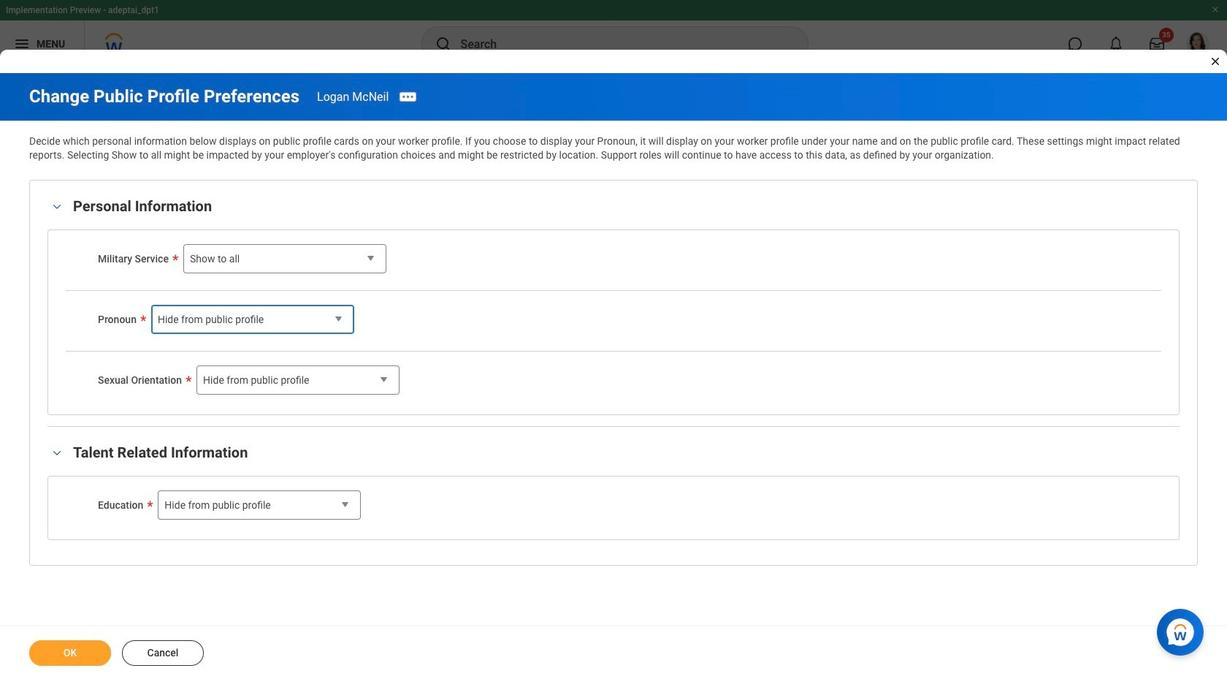 Task type: describe. For each thing, give the bounding box(es) containing it.
2 group from the top
[[48, 440, 1180, 540]]

close change public profile preferences image
[[1210, 56, 1222, 67]]

workday assistant region
[[1158, 603, 1210, 656]]

inbox large image
[[1150, 37, 1165, 51]]

1 group from the top
[[48, 194, 1180, 415]]



Task type: locate. For each thing, give the bounding box(es) containing it.
notifications large image
[[1110, 37, 1124, 51]]

close environment banner image
[[1212, 5, 1221, 14]]

group
[[48, 194, 1180, 415], [48, 440, 1180, 540]]

0 vertical spatial group
[[48, 194, 1180, 415]]

main content
[[0, 73, 1228, 679]]

logan mcneil element
[[317, 90, 389, 103]]

2 chevron down image from the top
[[48, 448, 66, 458]]

chevron down image
[[48, 202, 66, 212], [48, 448, 66, 458]]

0 vertical spatial chevron down image
[[48, 202, 66, 212]]

1 vertical spatial chevron down image
[[48, 448, 66, 458]]

1 vertical spatial group
[[48, 440, 1180, 540]]

profile logan mcneil element
[[1178, 28, 1219, 60]]

banner
[[0, 0, 1228, 67]]

dialog
[[0, 0, 1228, 679]]

search image
[[435, 35, 452, 53]]

1 chevron down image from the top
[[48, 202, 66, 212]]



Task type: vqa. For each thing, say whether or not it's contained in the screenshot.
2nd group from the top
yes



